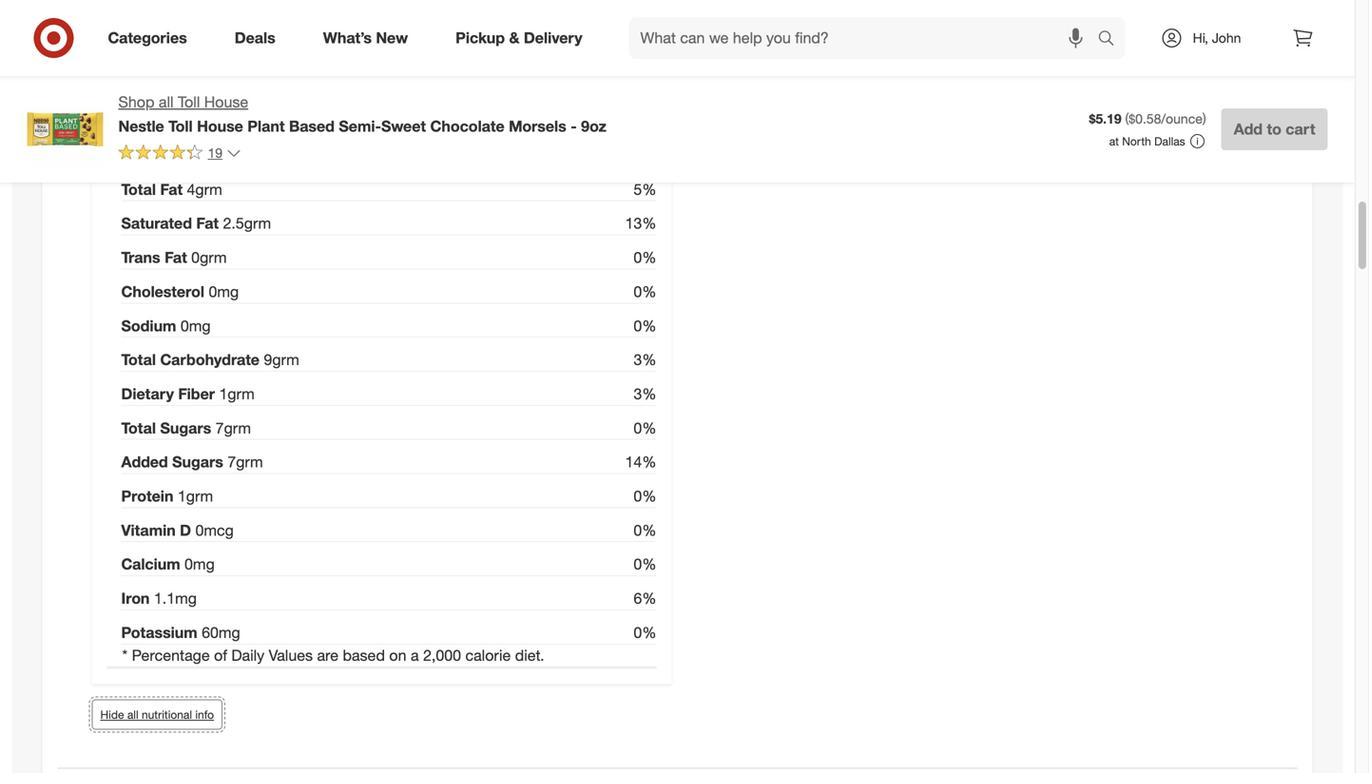 Task type: describe. For each thing, give the bounding box(es) containing it.
calcium
[[121, 555, 180, 574]]

at
[[1110, 134, 1119, 148]]

0% for trans fat 0 grm
[[634, 248, 657, 267]]

total carbohydrate 9 grm
[[121, 351, 299, 369]]

9
[[264, 351, 272, 369]]

sugars for added sugars
[[172, 453, 223, 471]]

sodium 0 mg
[[121, 317, 211, 335]]

calcium 0 mg
[[121, 555, 215, 574]]

saturated
[[121, 214, 192, 233]]

added
[[121, 453, 168, 471]]

9oz
[[581, 117, 607, 135]]

(
[[1126, 110, 1129, 127]]

0 right d at the left bottom
[[195, 521, 204, 540]]

1 for grm
[[178, 487, 186, 506]]

add to cart
[[1234, 120, 1316, 138]]

fat for saturated fat
[[196, 214, 219, 233]]

shop all toll house nestle toll house plant based semi-sweet chocolate morsels  - 9oz
[[118, 93, 607, 135]]

shop
[[118, 93, 155, 111]]

years)
[[1068, 141, 1109, 159]]

soy.,
[[771, 141, 801, 159]]

pickup
[[456, 29, 505, 47]]

grm for added sugars 7 grm
[[236, 453, 263, 471]]

$0.58
[[1129, 110, 1162, 127]]

1 vertical spatial toll
[[168, 117, 193, 135]]

image of nestle toll house plant based semi-sweet chocolate morsels  - 9oz image
[[27, 91, 103, 167]]

deals
[[235, 29, 276, 47]]

flavor.
[[1226, 77, 1269, 96]]

5%
[[634, 180, 657, 199]]

sodium
[[121, 317, 176, 335]]

0 down saturated fat 2.5 grm
[[191, 248, 200, 267]]

hide all nutritional info
[[100, 708, 214, 722]]

based
[[343, 646, 385, 665]]

0% for vitamin d 0 mcg
[[634, 521, 657, 540]]

vitamin d 0 mcg
[[121, 521, 234, 540]]

grm for trans fat 0 grm
[[200, 248, 227, 267]]

morsels
[[509, 117, 567, 135]]

mcg
[[204, 521, 234, 540]]

info
[[195, 708, 214, 722]]

total for total sugars
[[121, 419, 156, 437]]

19
[[208, 144, 223, 161]]

deals link
[[218, 17, 299, 59]]

what's
[[323, 29, 372, 47]]

0 for calcium
[[185, 555, 193, 574]]

total sugars 7 grm
[[121, 419, 251, 437]]

0% for cholesterol 0 mg
[[634, 282, 657, 301]]

choke
[[818, 162, 860, 181]]

vitamin
[[121, 521, 176, 540]]

values
[[269, 646, 313, 665]]

mg for sodium 0 mg
[[189, 317, 211, 335]]

cart
[[1286, 120, 1316, 138]]

19 link
[[118, 143, 242, 165]]

are
[[317, 646, 339, 665]]

all for shop
[[159, 93, 174, 111]]

0 vertical spatial toll
[[178, 93, 200, 111]]

lecithin,
[[1112, 77, 1169, 96]]

14%
[[625, 453, 657, 471]]

0% for total sugars 7 grm
[[634, 419, 657, 437]]

diet.
[[515, 646, 545, 665]]

6%
[[634, 589, 657, 608]]

protein
[[121, 487, 174, 506]]

amount 1 tbsp (14 g)
[[107, 92, 261, 111]]

60
[[202, 623, 219, 642]]

fat for total fat
[[160, 180, 183, 199]]

and
[[747, 162, 772, 181]]

soy
[[1082, 77, 1108, 96]]

7 for total sugars
[[216, 419, 224, 437]]

protein 1 grm
[[121, 487, 213, 506]]

carbohydrate
[[160, 351, 260, 369]]

cholesterol 0 mg
[[121, 282, 239, 301]]

*
[[122, 646, 128, 665]]

* percentage of daily values are based on a 2,000 calorie diet.
[[122, 646, 545, 665]]

0 vertical spatial house
[[204, 93, 248, 111]]

7 for added sugars
[[228, 453, 236, 471]]

amount
[[107, 92, 164, 111]]

$5.19
[[1090, 110, 1122, 127]]

cocoa
[[827, 77, 872, 96]]

iron 1.1 mg
[[121, 589, 197, 608]]

0% for potassium 60 mg
[[634, 623, 657, 642]]

(14
[[221, 92, 242, 111]]

4 inside the contains: soy., important: young children (less than 4 years) have limited chewing ability and could choke on small pieces.
[[1055, 141, 1064, 159]]

-
[[571, 117, 577, 135]]

grm for total carbohydrate 9 grm
[[272, 351, 299, 369]]

oat
[[1012, 77, 1037, 96]]

chocolate
[[430, 117, 505, 135]]

mg for potassium 60 mg
[[219, 623, 240, 642]]

2,000
[[423, 646, 461, 665]]

0% for sodium 0 mg
[[634, 317, 657, 335]]

chewing
[[1199, 141, 1256, 159]]

butter,
[[876, 77, 920, 96]]

iron
[[121, 589, 150, 608]]

mg for calcium 0 mg
[[193, 555, 215, 574]]

2.5
[[223, 214, 244, 233]]

grm for total sugars 7 grm
[[224, 419, 251, 437]]

pickup & delivery link
[[440, 17, 606, 59]]

&
[[509, 29, 520, 47]]

children
[[927, 141, 982, 159]]

categories link
[[92, 17, 211, 59]]

1.1
[[154, 589, 175, 608]]

3% for dietary fiber 1 grm
[[634, 385, 657, 403]]

mg for cholesterol 0 mg
[[217, 282, 239, 301]]

at north dallas
[[1110, 134, 1186, 148]]

added sugars 7 grm
[[121, 453, 263, 471]]



Task type: locate. For each thing, give the bounding box(es) containing it.
important:
[[806, 141, 877, 159]]

fat left '2.5'
[[196, 214, 219, 233]]

1 vertical spatial 4
[[187, 180, 195, 199]]

0% for calcium 0 mg
[[634, 555, 657, 574]]

1 vertical spatial 7
[[228, 453, 236, 471]]

new
[[376, 29, 408, 47]]

3%
[[634, 351, 657, 369], [634, 385, 657, 403]]

nutritional
[[142, 708, 192, 722]]

sugar,
[[702, 77, 745, 96]]

natural
[[1173, 77, 1222, 96]]

contains:
[[702, 141, 767, 159]]

1 vertical spatial fat
[[196, 214, 219, 233]]

0 vertical spatial all
[[159, 93, 174, 111]]

2 0% from the top
[[634, 282, 657, 301]]

0%
[[634, 248, 657, 267], [634, 282, 657, 301], [634, 317, 657, 335], [634, 419, 657, 437], [634, 487, 657, 506], [634, 521, 657, 540], [634, 555, 657, 574], [634, 623, 657, 642]]

sugars for total sugars
[[160, 419, 211, 437]]

a
[[411, 646, 419, 665]]

1
[[168, 92, 176, 111], [219, 385, 228, 403], [178, 487, 186, 506]]

calories: 70
[[122, 121, 207, 140]]

dallas
[[1155, 134, 1186, 148]]

1 vertical spatial all
[[127, 708, 139, 722]]

dietary fiber 1 grm
[[121, 385, 255, 403]]

pieces.
[[925, 162, 973, 181]]

2 horizontal spatial 1
[[219, 385, 228, 403]]

fat up the cholesterol 0 mg
[[165, 248, 187, 267]]

18
[[320, 72, 337, 91]]

add to cart button
[[1222, 108, 1328, 150]]

categories
[[108, 29, 187, 47]]

all inside button
[[127, 708, 139, 722]]

percentage
[[132, 646, 210, 665]]

7 up the added sugars 7 grm
[[216, 419, 224, 437]]

calories:
[[122, 121, 186, 140]]

4 0% from the top
[[634, 419, 657, 437]]

all right "hide"
[[127, 708, 139, 722]]

1 for tbsp
[[168, 92, 176, 111]]

0 for cholesterol
[[209, 282, 217, 301]]

1 vertical spatial total
[[121, 351, 156, 369]]

2 vertical spatial fat
[[165, 248, 187, 267]]

could
[[776, 162, 814, 181]]

1 horizontal spatial on
[[864, 162, 881, 181]]

per
[[166, 72, 191, 91]]

house
[[204, 93, 248, 111], [197, 117, 243, 135]]

serving
[[107, 72, 162, 91]]

(less
[[986, 141, 1017, 159]]

6 0% from the top
[[634, 521, 657, 540]]

young
[[881, 141, 923, 159]]

house down the serving per container: about 18
[[204, 93, 248, 111]]

1 vertical spatial 3%
[[634, 385, 657, 403]]

grm
[[195, 180, 222, 199], [244, 214, 271, 233], [200, 248, 227, 267], [272, 351, 299, 369], [228, 385, 255, 403], [224, 419, 251, 437], [236, 453, 263, 471], [186, 487, 213, 506]]

total up dietary
[[121, 351, 156, 369]]

0 horizontal spatial all
[[127, 708, 139, 722]]

0 horizontal spatial 4
[[187, 180, 195, 199]]

ingredients:
[[702, 49, 788, 67]]

of
[[214, 646, 227, 665]]

about
[[275, 72, 316, 91]]

mg up potassium 60 mg
[[175, 589, 197, 608]]

trans
[[121, 248, 160, 267]]

search
[[1090, 31, 1135, 49]]

search button
[[1090, 17, 1135, 63]]

1 horizontal spatial all
[[159, 93, 174, 111]]

1 horizontal spatial 1
[[178, 487, 186, 506]]

flour,
[[1041, 77, 1078, 96]]

hi, john
[[1193, 29, 1242, 46]]

8 0% from the top
[[634, 623, 657, 642]]

grm for saturated fat 2.5 grm
[[244, 214, 271, 233]]

total up saturated in the top of the page
[[121, 180, 156, 199]]

cholesterol
[[121, 282, 205, 301]]

13%
[[625, 214, 657, 233]]

d
[[180, 521, 191, 540]]

to
[[1267, 120, 1282, 138]]

0 horizontal spatial 1
[[168, 92, 176, 111]]

toll down amount 1 tbsp (14 g)
[[168, 117, 193, 135]]

g)
[[247, 92, 261, 111]]

$5.19 ( $0.58 /ounce )
[[1090, 110, 1207, 127]]

trans fat 0 grm
[[121, 248, 227, 267]]

3 0% from the top
[[634, 317, 657, 335]]

sugars down total sugars 7 grm
[[172, 453, 223, 471]]

2 total from the top
[[121, 351, 156, 369]]

fat for trans fat
[[165, 248, 187, 267]]

house down (14
[[197, 117, 243, 135]]

mg for iron 1.1 mg
[[175, 589, 197, 608]]

delivery
[[524, 29, 583, 47]]

0 vertical spatial 3%
[[634, 351, 657, 369]]

1 vertical spatial sugars
[[172, 453, 223, 471]]

than
[[1021, 141, 1051, 159]]

1 vertical spatial 1
[[219, 385, 228, 403]]

daily
[[231, 646, 265, 665]]

semi-
[[339, 117, 381, 135]]

ingredients: sugar, chocolate, cocoa butter, whole grain oat flour, soy lecithin, natural flavor.
[[702, 49, 1269, 96]]

toll down per at the top
[[178, 93, 200, 111]]

potassium
[[121, 623, 198, 642]]

1 vertical spatial on
[[389, 646, 407, 665]]

1 horizontal spatial 7
[[228, 453, 236, 471]]

0 vertical spatial on
[[864, 162, 881, 181]]

)
[[1203, 110, 1207, 127]]

3 total from the top
[[121, 419, 156, 437]]

7 down total sugars 7 grm
[[228, 453, 236, 471]]

2 vertical spatial 1
[[178, 487, 186, 506]]

have
[[1113, 141, 1145, 159]]

0 down d at the left bottom
[[185, 555, 193, 574]]

total up "added"
[[121, 419, 156, 437]]

hi,
[[1193, 29, 1209, 46]]

what's new
[[323, 29, 408, 47]]

mg down mcg
[[193, 555, 215, 574]]

mg up carbohydrate
[[189, 317, 211, 335]]

4 right than
[[1055, 141, 1064, 159]]

grm for total fat 4 grm
[[195, 180, 222, 199]]

contains: soy., important: young children (less than 4 years) have limited chewing ability and could choke on small pieces.
[[702, 141, 1256, 181]]

1 horizontal spatial 4
[[1055, 141, 1064, 159]]

7 0% from the top
[[634, 555, 657, 574]]

0 horizontal spatial on
[[389, 646, 407, 665]]

on inside the contains: soy., important: young children (less than 4 years) have limited chewing ability and could choke on small pieces.
[[864, 162, 881, 181]]

1 vertical spatial house
[[197, 117, 243, 135]]

pickup & delivery
[[456, 29, 583, 47]]

0 right cholesterol
[[209, 282, 217, 301]]

0 vertical spatial total
[[121, 180, 156, 199]]

What can we help you find? suggestions appear below search field
[[629, 17, 1103, 59]]

grain
[[972, 77, 1008, 96]]

on left small
[[864, 162, 881, 181]]

0% for protein 1 grm
[[634, 487, 657, 506]]

1 up d at the left bottom
[[178, 487, 186, 506]]

saturated fat 2.5 grm
[[121, 214, 271, 233]]

5 0% from the top
[[634, 487, 657, 506]]

0 down the cholesterol 0 mg
[[181, 317, 189, 335]]

john
[[1212, 29, 1242, 46]]

all down per at the top
[[159, 93, 174, 111]]

1 0% from the top
[[634, 248, 657, 267]]

grm for dietary fiber 1 grm
[[228, 385, 255, 403]]

all inside shop all toll house nestle toll house plant based semi-sweet chocolate morsels  - 9oz
[[159, 93, 174, 111]]

hide all nutritional info button
[[92, 700, 223, 730]]

0 vertical spatial sugars
[[160, 419, 211, 437]]

total for total fat
[[121, 180, 156, 199]]

fat down 19 link
[[160, 180, 183, 199]]

all for hide
[[127, 708, 139, 722]]

limited
[[1149, 141, 1194, 159]]

total for total carbohydrate
[[121, 351, 156, 369]]

0 vertical spatial 7
[[216, 419, 224, 437]]

0 vertical spatial 4
[[1055, 141, 1064, 159]]

2 vertical spatial total
[[121, 419, 156, 437]]

1 3% from the top
[[634, 351, 657, 369]]

1 down per at the top
[[168, 92, 176, 111]]

mg up of
[[219, 623, 240, 642]]

fat
[[160, 180, 183, 199], [196, 214, 219, 233], [165, 248, 187, 267]]

1 right the fiber
[[219, 385, 228, 403]]

sugars
[[160, 419, 211, 437], [172, 453, 223, 471]]

on
[[864, 162, 881, 181], [389, 646, 407, 665]]

on left a
[[389, 646, 407, 665]]

0 vertical spatial fat
[[160, 180, 183, 199]]

1 total from the top
[[121, 180, 156, 199]]

3% for total carbohydrate 9 grm
[[634, 351, 657, 369]]

mg down trans fat 0 grm
[[217, 282, 239, 301]]

sugars down dietary fiber 1 grm at the left of the page
[[160, 419, 211, 437]]

dietary
[[121, 385, 174, 403]]

2 3% from the top
[[634, 385, 657, 403]]

0 for sodium
[[181, 317, 189, 335]]

sweet
[[381, 117, 426, 135]]

0 horizontal spatial 7
[[216, 419, 224, 437]]

0 vertical spatial 1
[[168, 92, 176, 111]]

ability
[[702, 162, 742, 181]]

what's new link
[[307, 17, 432, 59]]

north
[[1123, 134, 1152, 148]]

4 up saturated fat 2.5 grm
[[187, 180, 195, 199]]



Task type: vqa. For each thing, say whether or not it's contained in the screenshot.
"Soft" inside Soft & Strong Toilet Paper - up & up™
no



